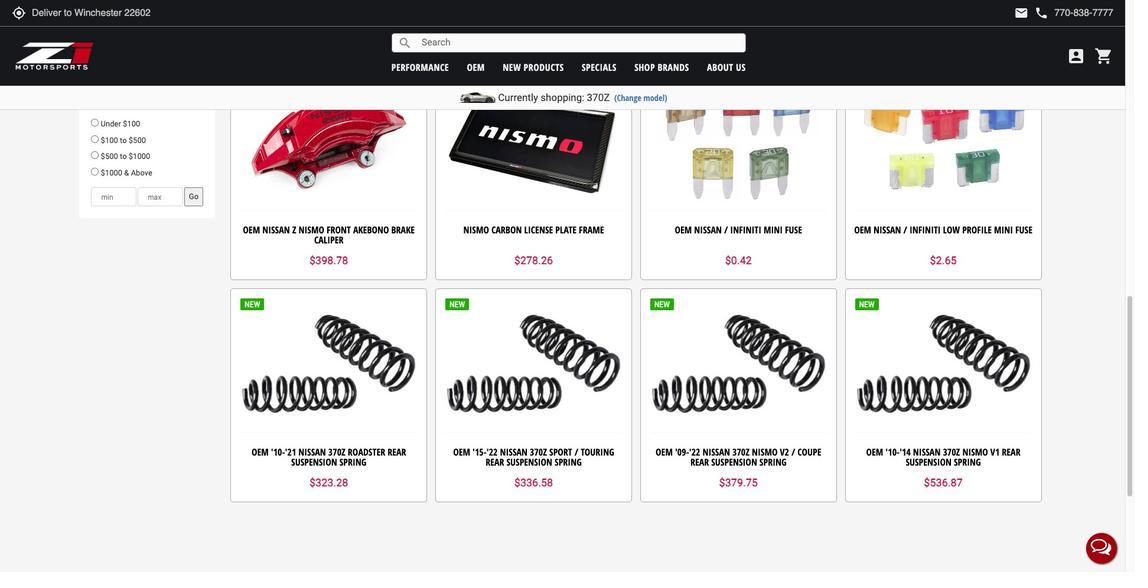 Task type: vqa. For each thing, say whether or not it's contained in the screenshot.
the techsport and feel well-positioned to challenge for podium finishes and victories.
no



Task type: locate. For each thing, give the bounding box(es) containing it.
0 horizontal spatial fuse
[[786, 223, 803, 236]]

0 vertical spatial $500
[[129, 136, 146, 145]]

$278.26
[[515, 254, 553, 266]]

370z for oem '15-'22 nissan 370z sport / touring rear suspension spring
[[530, 446, 547, 459]]

suspension inside the oem '15-'22 nissan 370z sport / touring rear suspension spring
[[507, 456, 553, 469]]

shopping_cart
[[1095, 47, 1114, 66]]

oem inside oem nissan z nismo front akebono brake caliper
[[243, 223, 260, 236]]

plate
[[556, 223, 577, 236]]

1 horizontal spatial $500
[[129, 136, 146, 145]]

nismo
[[464, 223, 489, 236], [752, 446, 778, 459], [963, 446, 989, 459]]

$2.65
[[931, 254, 957, 266]]

$1000 up above
[[129, 152, 150, 161]]

spring inside oem '09-'22 nissan 370z nismo v2 / coupe rear suspension spring
[[760, 456, 787, 469]]

'21
[[285, 446, 296, 459]]

mini
[[764, 223, 783, 236], [995, 223, 1014, 236]]

nismo carbon license plate frame
[[464, 223, 604, 236]]

mail
[[1015, 6, 1029, 20]]

shopping_cart link
[[1092, 47, 1114, 66]]

$100 down "under"
[[101, 136, 118, 145]]

infiniti left low
[[910, 223, 941, 236]]

infiniti
[[893, 1, 924, 14], [731, 223, 762, 236], [910, 223, 941, 236]]

0 horizontal spatial mini
[[764, 223, 783, 236]]

0 horizontal spatial $500
[[101, 152, 118, 161]]

370z inside oem '10-'21 nissan 370z roadster rear suspension spring
[[329, 446, 346, 459]]

'10- inside oem '10-'14 nissan 370z nismo v1 rear suspension spring
[[886, 446, 900, 459]]

nismo left carbon
[[464, 223, 489, 236]]

spring inside the oem '15-'22 nissan 370z sport / touring rear suspension spring
[[555, 456, 582, 469]]

suspension up $323.28
[[291, 456, 337, 469]]

370z left roadster
[[329, 446, 346, 459]]

spring
[[340, 456, 367, 469], [555, 456, 582, 469], [760, 456, 787, 469], [955, 456, 982, 469]]

profile
[[963, 223, 992, 236]]

$500 up $500 to $1000
[[129, 136, 146, 145]]

suspension inside oem '10-'21 nissan 370z roadster rear suspension spring
[[291, 456, 337, 469]]

1 horizontal spatial '22
[[690, 446, 701, 459]]

nismo for oem '09-'22 nissan 370z nismo v2 / coupe rear suspension spring
[[752, 446, 778, 459]]

& up link
[[91, 0, 203, 12], [91, 11, 203, 24]]

suspension up $379.75
[[712, 456, 758, 469]]

rh
[[979, 11, 989, 24]]

spring inside oem '10-'14 nissan 370z nismo v1 rear suspension spring
[[955, 456, 982, 469]]

under
[[101, 119, 121, 128]]

2 horizontal spatial nismo
[[963, 446, 989, 459]]

to down $100 to $500
[[120, 152, 127, 161]]

1 spring from the left
[[340, 456, 367, 469]]

1 vertical spatial & up
[[144, 13, 160, 22]]

performance link
[[392, 61, 449, 74]]

above
[[131, 168, 152, 177]]

2 '22 from the left
[[690, 446, 701, 459]]

rear inside oem '10-'14 nissan 370z nismo v1 rear suspension spring
[[1003, 446, 1021, 459]]

oem for "oem" link
[[467, 61, 485, 74]]

2 vertical spatial up
[[151, 25, 160, 34]]

2 fuse from the left
[[1016, 223, 1033, 236]]

0 horizontal spatial $1000
[[101, 168, 122, 177]]

shop brands link
[[635, 61, 690, 74]]

oem inside oem '09-'22 nissan 370z nismo v2 / coupe rear suspension spring
[[656, 446, 673, 459]]

$500 down $100 to $500
[[101, 152, 118, 161]]

z1 motorsports logo image
[[15, 41, 94, 71]]

0 vertical spatial up
[[151, 1, 160, 10]]

2 mini from the left
[[995, 223, 1014, 236]]

vq37vhr
[[927, 1, 960, 14]]

nismo inside oem '10-'14 nissan 370z nismo v1 rear suspension spring
[[963, 446, 989, 459]]

frame
[[579, 223, 604, 236]]

low
[[944, 223, 961, 236]]

oem nissan z nismo front akebono brake caliper
[[243, 223, 415, 247]]

3 suspension from the left
[[712, 456, 758, 469]]

oem nissan / infiniti low profile mini fuse
[[855, 223, 1033, 236]]

1 horizontal spatial mini
[[995, 223, 1014, 236]]

rear
[[388, 446, 406, 459], [1003, 446, 1021, 459], [486, 456, 504, 469], [691, 456, 709, 469]]

1 horizontal spatial $1000
[[129, 152, 150, 161]]

/ right sport
[[575, 446, 579, 459]]

3 spring from the left
[[760, 456, 787, 469]]

1 vertical spatial $1000
[[101, 168, 122, 177]]

2 '10- from the left
[[886, 446, 900, 459]]

370z up $536.87
[[944, 446, 961, 459]]

oem inside oem '10-'21 nissan 370z roadster rear suspension spring
[[252, 446, 269, 459]]

infiniti up $0.42
[[731, 223, 762, 236]]

oem inside the oem '15-'22 nissan 370z sport / touring rear suspension spring
[[453, 446, 470, 459]]

go
[[189, 192, 199, 201]]

None radio
[[91, 135, 99, 143], [91, 168, 99, 175], [91, 135, 99, 143], [91, 168, 99, 175]]

1 mini from the left
[[764, 223, 783, 236]]

370z left sport
[[530, 446, 547, 459]]

nissan
[[857, 1, 885, 14], [263, 223, 290, 236], [695, 223, 722, 236], [874, 223, 902, 236], [299, 446, 326, 459], [500, 446, 528, 459], [703, 446, 731, 459], [914, 446, 941, 459]]

2 suspension from the left
[[507, 456, 553, 469]]

solenoid
[[935, 11, 972, 24]]

1 vertical spatial up
[[151, 13, 160, 22]]

1 vertical spatial $100
[[101, 136, 118, 145]]

(change
[[615, 92, 642, 103]]

all
[[99, 103, 110, 112]]

nissan inside oem '10-'21 nissan 370z roadster rear suspension spring
[[299, 446, 326, 459]]

nissan inside oem nissan z nismo front akebono brake caliper
[[263, 223, 290, 236]]

under  $100
[[99, 119, 140, 128]]

$100 up $100 to $500
[[123, 119, 140, 128]]

oem inside oem '10-'14 nissan 370z nismo v1 rear suspension spring
[[867, 446, 884, 459]]

/ inside the oem '15-'22 nissan 370z sport / touring rear suspension spring
[[575, 446, 579, 459]]

$536.87
[[925, 476, 963, 489]]

performance
[[392, 61, 449, 74]]

$100
[[123, 119, 140, 128], [101, 136, 118, 145]]

brake
[[392, 223, 415, 236]]

oem link
[[467, 61, 485, 74]]

about
[[708, 61, 734, 74]]

nismo left 'v1'
[[963, 446, 989, 459]]

infiniti left the vq37vhr
[[893, 1, 924, 14]]

2 & up link from the top
[[91, 11, 203, 24]]

control
[[898, 11, 932, 24]]

'10-
[[271, 446, 285, 459], [886, 446, 900, 459]]

/ right the v2
[[792, 446, 796, 459]]

1 & up image
[[91, 35, 100, 47]]

'10- inside oem '10-'21 nissan 370z roadster rear suspension spring
[[271, 446, 285, 459]]

2 up from the top
[[151, 13, 160, 22]]

None radio
[[91, 102, 99, 110], [91, 119, 99, 126], [91, 151, 99, 159], [91, 102, 99, 110], [91, 119, 99, 126], [91, 151, 99, 159]]

'22 inside the oem '15-'22 nissan 370z sport / touring rear suspension spring
[[487, 446, 498, 459]]

370z for oem '09-'22 nissan 370z nismo v2 / coupe rear suspension spring
[[733, 446, 750, 459]]

/ up $0.42
[[725, 223, 728, 236]]

specials
[[582, 61, 617, 74]]

Search search field
[[412, 34, 746, 52]]

370z inside oem '09-'22 nissan 370z nismo v2 / coupe rear suspension spring
[[733, 446, 750, 459]]

valve
[[978, 1, 1000, 14]]

370z up $379.75
[[733, 446, 750, 459]]

1 vertical spatial to
[[120, 152, 127, 161]]

370z
[[587, 92, 610, 103], [329, 446, 346, 459], [530, 446, 547, 459], [733, 446, 750, 459], [944, 446, 961, 459]]

nismo inside oem '09-'22 nissan 370z nismo v2 / coupe rear suspension spring
[[752, 446, 778, 459]]

$1000
[[129, 152, 150, 161], [101, 168, 122, 177]]

nismo for oem '10-'14 nissan 370z nismo v1 rear suspension spring
[[963, 446, 989, 459]]

2 spring from the left
[[555, 456, 582, 469]]

front
[[327, 223, 351, 236]]

/
[[887, 1, 891, 14], [725, 223, 728, 236], [904, 223, 908, 236], [575, 446, 579, 459], [792, 446, 796, 459]]

suspension
[[291, 456, 337, 469], [507, 456, 553, 469], [712, 456, 758, 469], [906, 456, 952, 469]]

fuse
[[786, 223, 803, 236], [1016, 223, 1033, 236]]

$1000 down $500 to $1000
[[101, 168, 122, 177]]

spring inside oem '10-'21 nissan 370z roadster rear suspension spring
[[340, 456, 367, 469]]

1 '10- from the left
[[271, 446, 285, 459]]

/ left control
[[887, 1, 891, 14]]

$0.56
[[521, 32, 547, 44]]

timing
[[1003, 1, 1031, 14]]

1 & up from the top
[[144, 1, 160, 10]]

'14
[[900, 446, 911, 459]]

1 horizontal spatial fuse
[[1016, 223, 1033, 236]]

3 up from the top
[[151, 25, 160, 34]]

'22 inside oem '09-'22 nissan 370z nismo v2 / coupe rear suspension spring
[[690, 446, 701, 459]]

1 suspension from the left
[[291, 456, 337, 469]]

nissan inside nissan / infiniti vq37vhr vtc valve timing control solenoid - rh
[[857, 1, 885, 14]]

$100 to $500
[[99, 136, 146, 145]]

oem for oem '10-'21 nissan 370z roadster rear suspension spring
[[252, 446, 269, 459]]

'10- for '14
[[886, 446, 900, 459]]

370z for oem '10-'14 nissan 370z nismo v1 rear suspension spring
[[944, 446, 961, 459]]

nismo left the v2
[[752, 446, 778, 459]]

v2
[[780, 446, 790, 459]]

rear inside the oem '15-'22 nissan 370z sport / touring rear suspension spring
[[486, 456, 504, 469]]

to for $500
[[120, 152, 127, 161]]

2 to from the top
[[120, 152, 127, 161]]

1 to from the top
[[120, 136, 127, 145]]

'15-
[[473, 446, 487, 459]]

$336.58
[[515, 476, 553, 489]]

-
[[974, 11, 977, 24]]

370z inside the oem '15-'22 nissan 370z sport / touring rear suspension spring
[[530, 446, 547, 459]]

4 spring from the left
[[955, 456, 982, 469]]

370z inside oem '10-'14 nissan 370z nismo v1 rear suspension spring
[[944, 446, 961, 459]]

0 vertical spatial $100
[[123, 119, 140, 128]]

suspension up $336.58
[[507, 456, 553, 469]]

to up $500 to $1000
[[120, 136, 127, 145]]

/ inside oem '09-'22 nissan 370z nismo v2 / coupe rear suspension spring
[[792, 446, 796, 459]]

$500 to $1000
[[99, 152, 150, 161]]

1 horizontal spatial $100
[[123, 119, 140, 128]]

v1
[[991, 446, 1000, 459]]

to
[[120, 136, 127, 145], [120, 152, 127, 161]]

0 horizontal spatial '22
[[487, 446, 498, 459]]

1 horizontal spatial nismo
[[752, 446, 778, 459]]

'10- for '21
[[271, 446, 285, 459]]

4 suspension from the left
[[906, 456, 952, 469]]

1 horizontal spatial '10-
[[886, 446, 900, 459]]

0 vertical spatial & up
[[144, 1, 160, 10]]

oem for oem '15-'22 nissan 370z sport / touring rear suspension spring
[[453, 446, 470, 459]]

suspension up $536.87
[[906, 456, 952, 469]]

/ inside nissan / infiniti vq37vhr vtc valve timing control solenoid - rh
[[887, 1, 891, 14]]

currently
[[498, 92, 539, 103]]

brands
[[658, 61, 690, 74]]

0 horizontal spatial '10-
[[271, 446, 285, 459]]

1 '22 from the left
[[487, 446, 498, 459]]

0 vertical spatial to
[[120, 136, 127, 145]]

370z for oem '10-'21 nissan 370z roadster rear suspension spring
[[329, 446, 346, 459]]

0 vertical spatial $1000
[[129, 152, 150, 161]]



Task type: describe. For each thing, give the bounding box(es) containing it.
search
[[398, 36, 412, 50]]

$1000 & above
[[99, 168, 152, 177]]

account_box link
[[1064, 47, 1089, 66]]

1 fuse from the left
[[786, 223, 803, 236]]

coupe
[[798, 446, 822, 459]]

$323.28
[[310, 476, 348, 489]]

us
[[736, 61, 746, 74]]

shop brands
[[635, 61, 690, 74]]

roadster
[[348, 446, 385, 459]]

370z left (change
[[587, 92, 610, 103]]

specials link
[[582, 61, 617, 74]]

rear inside oem '09-'22 nissan 370z nismo v2 / coupe rear suspension spring
[[691, 456, 709, 469]]

1 & up link from the top
[[91, 0, 203, 12]]

nismo
[[299, 223, 324, 236]]

caliper
[[314, 234, 344, 247]]

nissan inside oem '09-'22 nissan 370z nismo v2 / coupe rear suspension spring
[[703, 446, 731, 459]]

currently shopping: 370z (change model)
[[498, 92, 668, 103]]

infiniti for oem nissan / infiniti low profile mini fuse
[[910, 223, 941, 236]]

0 horizontal spatial nismo
[[464, 223, 489, 236]]

suspension inside oem '10-'14 nissan 370z nismo v1 rear suspension spring
[[906, 456, 952, 469]]

nissan inside the oem '15-'22 nissan 370z sport / touring rear suspension spring
[[500, 446, 528, 459]]

carbon
[[492, 223, 522, 236]]

oem '15-'22 nissan 370z sport / touring rear suspension spring
[[453, 446, 615, 469]]

& up 6
[[144, 25, 169, 34]]

$53.05
[[723, 32, 755, 44]]

1 vertical spatial $500
[[101, 152, 118, 161]]

my_location
[[12, 6, 26, 20]]

(change model) link
[[615, 92, 668, 103]]

6
[[165, 25, 169, 34]]

akebono
[[353, 223, 389, 236]]

'09-
[[676, 446, 690, 459]]

oem for oem '09-'22 nissan 370z nismo v2 / coupe rear suspension spring
[[656, 446, 673, 459]]

phone link
[[1035, 6, 1114, 20]]

suspension inside oem '09-'22 nissan 370z nismo v2 / coupe rear suspension spring
[[712, 456, 758, 469]]

new
[[503, 61, 521, 74]]

rear inside oem '10-'21 nissan 370z roadster rear suspension spring
[[388, 446, 406, 459]]

sport
[[550, 446, 573, 459]]

'22 for '09-
[[690, 446, 701, 459]]

license
[[525, 223, 553, 236]]

1 up from the top
[[151, 1, 160, 10]]

oem nissan / infiniti mini fuse
[[675, 223, 803, 236]]

nissan / infiniti vq37vhr vtc valve timing control solenoid - rh
[[857, 1, 1031, 24]]

to for $100
[[120, 136, 127, 145]]

oem '10-'21 nissan 370z roadster rear suspension spring
[[252, 446, 406, 469]]

0 horizontal spatial $100
[[101, 136, 118, 145]]

go button
[[184, 187, 203, 206]]

about us
[[708, 61, 746, 74]]

$379.75
[[720, 476, 758, 489]]

oem for oem nissan z nismo front akebono brake caliper
[[243, 223, 260, 236]]

'22 for '15-
[[487, 446, 498, 459]]

touring
[[581, 446, 615, 459]]

z
[[292, 223, 296, 236]]

shop
[[635, 61, 656, 74]]

shopping:
[[541, 92, 585, 103]]

new products link
[[503, 61, 564, 74]]

$398.78
[[310, 254, 348, 266]]

oem '09-'22 nissan 370z nismo v2 / coupe rear suspension spring
[[656, 446, 822, 469]]

model)
[[644, 92, 668, 103]]

infiniti for oem nissan / infiniti mini fuse
[[731, 223, 762, 236]]

about us link
[[708, 61, 746, 74]]

oem for oem nissan / infiniti mini fuse
[[675, 223, 692, 236]]

price
[[90, 81, 110, 95]]

infiniti inside nissan / infiniti vq37vhr vtc valve timing control solenoid - rh
[[893, 1, 924, 14]]

mail phone
[[1015, 6, 1049, 20]]

max number field
[[138, 187, 183, 206]]

/ left low
[[904, 223, 908, 236]]

products
[[524, 61, 564, 74]]

oem '10-'14 nissan 370z nismo v1 rear suspension spring
[[867, 446, 1021, 469]]

$0.42
[[726, 254, 752, 266]]

oem for oem nissan / infiniti low profile mini fuse
[[855, 223, 872, 236]]

vtc
[[963, 1, 976, 14]]

min number field
[[91, 187, 137, 206]]

phone
[[1035, 6, 1049, 20]]

2 & up from the top
[[144, 13, 160, 22]]

mail link
[[1015, 6, 1029, 20]]

oem for oem '10-'14 nissan 370z nismo v1 rear suspension spring
[[867, 446, 884, 459]]

nissan inside oem '10-'14 nissan 370z nismo v1 rear suspension spring
[[914, 446, 941, 459]]

account_box
[[1067, 47, 1086, 66]]

new products
[[503, 61, 564, 74]]



